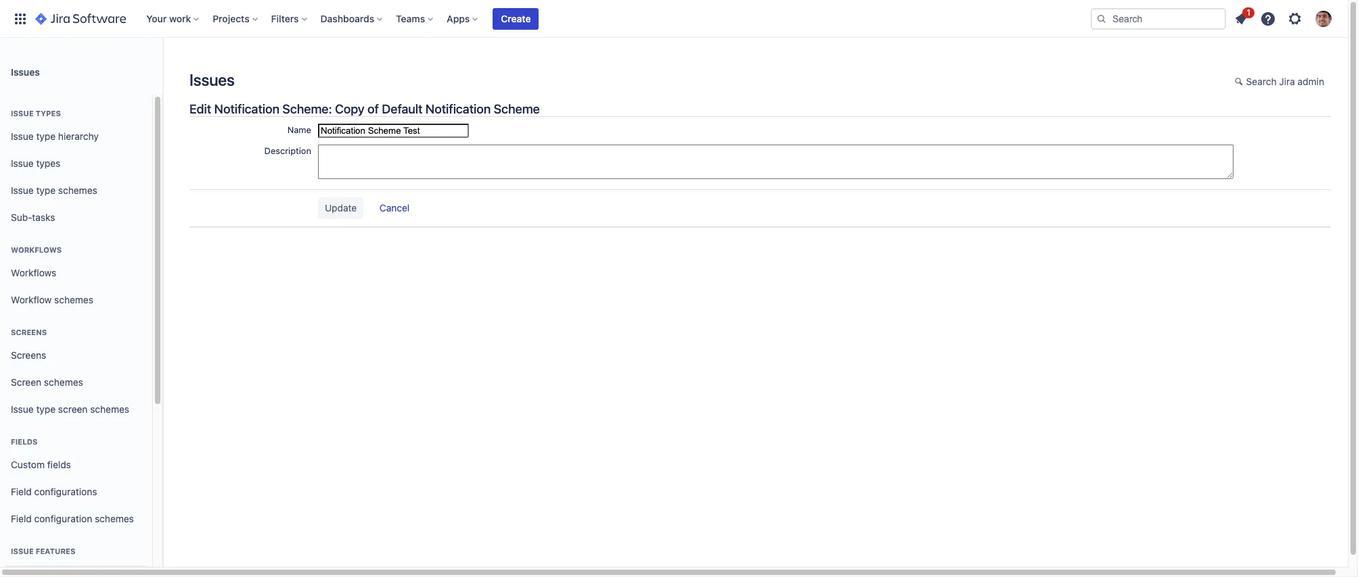 Task type: vqa. For each thing, say whether or not it's contained in the screenshot.
the Guillermo's
no



Task type: describe. For each thing, give the bounding box(es) containing it.
schemes up issue type screen schemes
[[44, 377, 83, 388]]

help image
[[1260, 10, 1276, 27]]

custom
[[11, 459, 45, 471]]

name
[[287, 125, 311, 136]]

primary element
[[8, 0, 1091, 38]]

issue type hierarchy
[[11, 130, 99, 142]]

search
[[1246, 76, 1277, 87]]

field configuration schemes
[[11, 513, 134, 525]]

edit
[[189, 102, 211, 116]]

settings image
[[1287, 10, 1303, 27]]

field configuration schemes link
[[5, 506, 147, 533]]

sub-tasks
[[11, 212, 55, 223]]

custom fields
[[11, 459, 71, 471]]

1
[[1247, 7, 1251, 17]]

screen
[[58, 404, 88, 415]]

schemes right screen
[[90, 404, 129, 415]]

schemes inside workflows group
[[54, 294, 93, 306]]

issue types
[[11, 109, 61, 118]]

appswitcher icon image
[[12, 10, 28, 27]]

workflow schemes
[[11, 294, 93, 306]]

work
[[169, 13, 191, 24]]

issue type screen schemes link
[[5, 397, 147, 424]]

your work button
[[142, 8, 205, 29]]

your
[[146, 13, 167, 24]]

issue for issue type screen schemes
[[11, 404, 34, 415]]

issue type schemes link
[[5, 177, 147, 204]]

tasks
[[32, 212, 55, 223]]

issue for issue type schemes
[[11, 184, 34, 196]]

issue for issue types
[[11, 157, 34, 169]]

issue types link
[[5, 150, 147, 177]]

dashboards
[[320, 13, 374, 24]]

apps
[[447, 13, 470, 24]]

dashboards button
[[316, 8, 388, 29]]

sub-
[[11, 212, 32, 223]]

issue for issue types
[[11, 109, 34, 118]]

schemes inside issue types group
[[58, 184, 97, 196]]

of
[[367, 102, 379, 116]]

cancel
[[380, 202, 410, 214]]

jira
[[1279, 76, 1295, 87]]

sub-tasks link
[[5, 204, 147, 231]]

screens for screens group
[[11, 328, 47, 337]]

hierarchy
[[58, 130, 99, 142]]

field configurations link
[[5, 479, 147, 506]]

admin
[[1298, 76, 1324, 87]]

filters
[[271, 13, 299, 24]]

workflows group
[[5, 231, 147, 318]]

projects button
[[209, 8, 263, 29]]

your profile and settings image
[[1316, 10, 1332, 27]]

issue for issue features
[[11, 547, 34, 556]]

issue type screen schemes
[[11, 404, 129, 415]]

search image
[[1096, 13, 1107, 24]]

your work
[[146, 13, 191, 24]]

scheme
[[494, 102, 540, 116]]

fields
[[11, 438, 38, 447]]



Task type: locate. For each thing, give the bounding box(es) containing it.
schemes down workflows link
[[54, 294, 93, 306]]

schemes inside "fields" group
[[95, 513, 134, 525]]

2 vertical spatial type
[[36, 404, 56, 415]]

description
[[264, 146, 311, 157]]

3 type from the top
[[36, 404, 56, 415]]

issue type schemes
[[11, 184, 97, 196]]

0 vertical spatial screens
[[11, 328, 47, 337]]

0 vertical spatial field
[[11, 486, 32, 498]]

filters button
[[267, 8, 312, 29]]

jira software image
[[35, 10, 126, 27], [35, 10, 126, 27]]

fields group
[[5, 424, 147, 537]]

type
[[36, 130, 56, 142], [36, 184, 56, 196], [36, 404, 56, 415]]

1 vertical spatial workflows
[[11, 267, 56, 279]]

None submit
[[318, 197, 364, 219]]

5 issue from the top
[[11, 404, 34, 415]]

screens down workflow
[[11, 328, 47, 337]]

4 issue from the top
[[11, 184, 34, 196]]

field inside field configurations 'link'
[[11, 486, 32, 498]]

issue types
[[11, 157, 60, 169]]

search jira admin link
[[1228, 72, 1331, 93]]

field configurations
[[11, 486, 97, 498]]

default
[[382, 102, 423, 116]]

None text field
[[318, 145, 1234, 180]]

screens
[[11, 328, 47, 337], [11, 350, 46, 361]]

screen schemes
[[11, 377, 83, 388]]

cancel link
[[373, 198, 416, 220]]

issue inside screens group
[[11, 404, 34, 415]]

1 horizontal spatial issues
[[189, 70, 235, 89]]

workflows
[[11, 246, 62, 254], [11, 267, 56, 279]]

workflows for workflows group
[[11, 246, 62, 254]]

issue
[[11, 109, 34, 118], [11, 130, 34, 142], [11, 157, 34, 169], [11, 184, 34, 196], [11, 404, 34, 415], [11, 547, 34, 556]]

configurations
[[34, 486, 97, 498]]

type down types
[[36, 130, 56, 142]]

workflow schemes link
[[5, 287, 147, 314]]

apps button
[[443, 8, 483, 29]]

notification right the edit
[[214, 102, 279, 116]]

0 vertical spatial workflows
[[11, 246, 62, 254]]

schemes down field configurations 'link'
[[95, 513, 134, 525]]

2 type from the top
[[36, 184, 56, 196]]

issue types group
[[5, 95, 147, 235]]

workflows down sub-tasks on the top left of page
[[11, 246, 62, 254]]

type for screen
[[36, 404, 56, 415]]

schemes down 'issue types' link at the top left of page
[[58, 184, 97, 196]]

issues up issue types
[[11, 66, 40, 77]]

screen schemes link
[[5, 369, 147, 397]]

1 issue from the top
[[11, 109, 34, 118]]

projects
[[213, 13, 249, 24]]

3 issue from the top
[[11, 157, 34, 169]]

field for field configuration schemes
[[11, 513, 32, 525]]

small image
[[1235, 76, 1246, 87]]

teams button
[[392, 8, 439, 29]]

0 horizontal spatial notification
[[214, 102, 279, 116]]

edit notification scheme: copy of default notification scheme
[[189, 102, 540, 116]]

issue features
[[11, 547, 75, 556]]

field up "issue features"
[[11, 513, 32, 525]]

type for hierarchy
[[36, 130, 56, 142]]

1 screens from the top
[[11, 328, 47, 337]]

1 notification from the left
[[214, 102, 279, 116]]

2 field from the top
[[11, 513, 32, 525]]

1 type from the top
[[36, 130, 56, 142]]

banner
[[0, 0, 1348, 38]]

field inside field configuration schemes link
[[11, 513, 32, 525]]

workflows link
[[5, 260, 147, 287]]

2 issue from the top
[[11, 130, 34, 142]]

types
[[36, 109, 61, 118]]

workflow
[[11, 294, 52, 306]]

custom fields link
[[5, 452, 147, 479]]

create
[[501, 13, 531, 24]]

types
[[36, 157, 60, 169]]

issue for issue type hierarchy
[[11, 130, 34, 142]]

scheme:
[[282, 102, 332, 116]]

field down custom
[[11, 486, 32, 498]]

notification right default
[[426, 102, 491, 116]]

notification
[[214, 102, 279, 116], [426, 102, 491, 116]]

screens link
[[5, 342, 147, 369]]

2 workflows from the top
[[11, 267, 56, 279]]

0 horizontal spatial issues
[[11, 66, 40, 77]]

copy
[[335, 102, 364, 116]]

1 horizontal spatial notification
[[426, 102, 491, 116]]

configuration
[[34, 513, 92, 525]]

notifications image
[[1233, 10, 1249, 27]]

issues up the edit
[[189, 70, 235, 89]]

2 notification from the left
[[426, 102, 491, 116]]

type inside screens group
[[36, 404, 56, 415]]

type left screen
[[36, 404, 56, 415]]

create button
[[493, 8, 539, 29]]

1 vertical spatial screens
[[11, 350, 46, 361]]

screen
[[11, 377, 41, 388]]

features
[[36, 547, 75, 556]]

1 field from the top
[[11, 486, 32, 498]]

fields
[[47, 459, 71, 471]]

1 workflows from the top
[[11, 246, 62, 254]]

Search field
[[1091, 8, 1226, 29]]

type for schemes
[[36, 184, 56, 196]]

1 vertical spatial field
[[11, 513, 32, 525]]

workflows for workflows link
[[11, 267, 56, 279]]

6 issue from the top
[[11, 547, 34, 556]]

field
[[11, 486, 32, 498], [11, 513, 32, 525]]

teams
[[396, 13, 425, 24]]

screens up screen at the left
[[11, 350, 46, 361]]

issue type hierarchy link
[[5, 123, 147, 150]]

sidebar navigation image
[[148, 54, 177, 81]]

0 vertical spatial type
[[36, 130, 56, 142]]

screens group
[[5, 314, 147, 428]]

type up tasks
[[36, 184, 56, 196]]

screens for screens link
[[11, 350, 46, 361]]

1 vertical spatial type
[[36, 184, 56, 196]]

banner containing your work
[[0, 0, 1348, 38]]

None text field
[[318, 124, 469, 138]]

field for field configurations
[[11, 486, 32, 498]]

schemes
[[58, 184, 97, 196], [54, 294, 93, 306], [44, 377, 83, 388], [90, 404, 129, 415], [95, 513, 134, 525]]

workflows up workflow
[[11, 267, 56, 279]]

search jira admin
[[1246, 76, 1324, 87]]

2 screens from the top
[[11, 350, 46, 361]]

issues
[[11, 66, 40, 77], [189, 70, 235, 89]]



